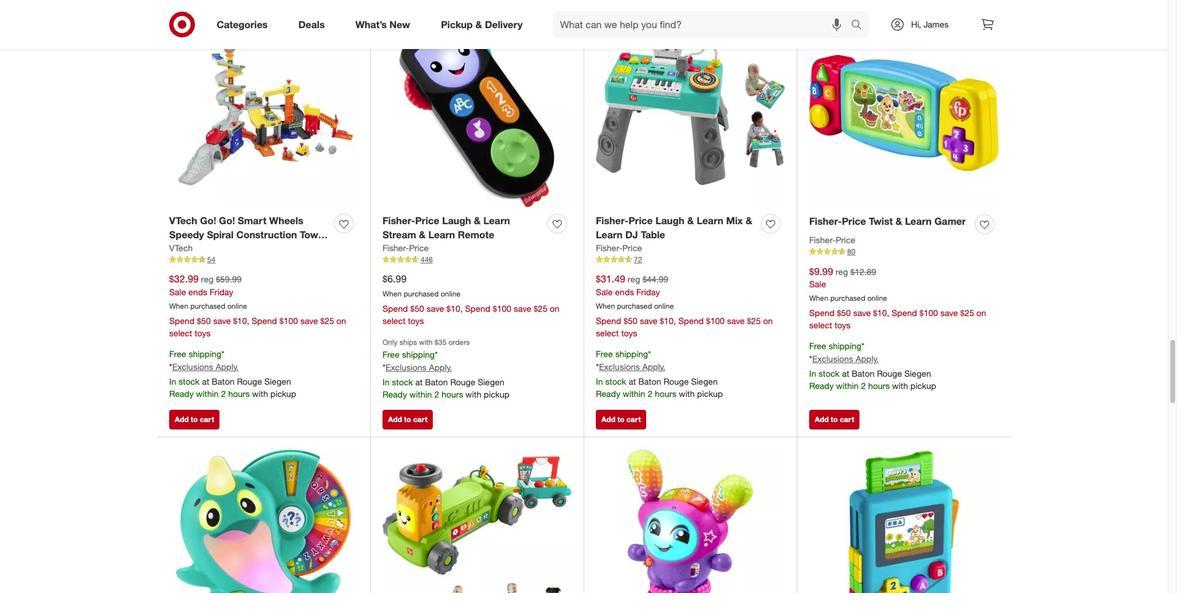 Task type: vqa. For each thing, say whether or not it's contained in the screenshot.
leftmost Pick It Up
no



Task type: describe. For each thing, give the bounding box(es) containing it.
& up 72 link
[[687, 215, 694, 227]]

80
[[847, 247, 856, 257]]

select inside $31.49 reg $44.99 sale ends friday when purchased online spend $50 save $10, spend $100 save $25 on select toys
[[596, 328, 619, 338]]

what's new
[[355, 18, 410, 30]]

what's
[[355, 18, 387, 30]]

fisher-price for fisher-price laugh & learn mix & learn dj table
[[596, 243, 642, 253]]

set
[[197, 243, 212, 255]]

in inside only ships with $35 orders free shipping * * exclusions apply. in stock at  baton rouge siegen ready within 2 hours with pickup
[[383, 377, 390, 387]]

$10, inside $32.99 reg $59.99 sale ends friday when purchased online spend $50 save $10, spend $100 save $25 on select toys
[[233, 316, 249, 326]]

price for "fisher-price twist & learn gamer" link
[[842, 215, 866, 228]]

in for $32.99
[[169, 376, 176, 387]]

when inside $32.99 reg $59.99 sale ends friday when purchased online spend $50 save $10, spend $100 save $25 on select toys
[[169, 302, 188, 311]]

spiral
[[207, 229, 234, 241]]

2 go! from the left
[[219, 215, 235, 227]]

toys inside the $9.99 reg $12.89 sale when purchased online spend $50 save $10, spend $100 save $25 on select toys
[[835, 320, 851, 331]]

stock inside only ships with $35 orders free shipping * * exclusions apply. in stock at  baton rouge siegen ready within 2 hours with pickup
[[392, 377, 413, 387]]

fisher- inside fisher-price laugh & learn mix & learn dj table
[[596, 215, 629, 227]]

$10, inside $31.49 reg $44.99 sale ends friday when purchased online spend $50 save $10, spend $100 save $25 on select toys
[[660, 316, 676, 326]]

$100 inside $6.99 when purchased online spend $50 save $10, spend $100 save $25 on select toys
[[493, 303, 511, 314]]

delivery
[[485, 18, 523, 30]]

$6.99
[[383, 273, 407, 285]]

ready for $31.49
[[596, 389, 620, 399]]

vtech go! go! smart wheels speedy spiral construction tower track set
[[169, 215, 327, 255]]

apply. for $9.99
[[856, 354, 879, 364]]

& inside pickup & delivery link
[[475, 18, 482, 30]]

2 for $9.99
[[861, 381, 866, 391]]

track
[[169, 243, 194, 255]]

friday for $31.49
[[636, 287, 660, 297]]

shipping for $31.49
[[615, 349, 648, 359]]

$6.99 when purchased online spend $50 save $10, spend $100 save $25 on select toys
[[383, 273, 560, 326]]

free for $31.49
[[596, 349, 613, 359]]

72
[[634, 255, 642, 264]]

friday for $32.99
[[210, 287, 233, 297]]

to for $6.99
[[404, 415, 411, 424]]

gamer
[[935, 215, 966, 228]]

& right stream
[[419, 229, 426, 241]]

add for $32.99
[[175, 415, 189, 424]]

$25 inside the $9.99 reg $12.89 sale when purchased online spend $50 save $10, spend $100 save $25 on select toys
[[960, 308, 974, 318]]

purchased inside $32.99 reg $59.99 sale ends friday when purchased online spend $50 save $10, spend $100 save $25 on select toys
[[190, 302, 225, 311]]

add for $6.99
[[388, 415, 402, 424]]

vtech go! go! smart wheels speedy spiral construction tower track set link
[[169, 214, 329, 255]]

spend down '$32.99'
[[169, 316, 195, 326]]

when inside the $9.99 reg $12.89 sale when purchased online spend $50 save $10, spend $100 save $25 on select toys
[[809, 294, 828, 303]]

siegen for $9.99
[[905, 369, 931, 379]]

toys inside $32.99 reg $59.99 sale ends friday when purchased online spend $50 save $10, spend $100 save $25 on select toys
[[195, 328, 211, 338]]

rouge for $9.99
[[877, 369, 902, 379]]

spend up orders
[[465, 303, 490, 314]]

select inside $32.99 reg $59.99 sale ends friday when purchased online spend $50 save $10, spend $100 save $25 on select toys
[[169, 328, 192, 338]]

remote
[[458, 229, 494, 241]]

purchased inside $31.49 reg $44.99 sale ends friday when purchased online spend $50 save $10, spend $100 save $25 on select toys
[[617, 302, 652, 311]]

exclusions for $31.49
[[599, 362, 640, 372]]

$31.49
[[596, 273, 625, 285]]

online inside the $9.99 reg $12.89 sale when purchased online spend $50 save $10, spend $100 save $25 on select toys
[[868, 294, 887, 303]]

search
[[846, 19, 875, 32]]

2 inside only ships with $35 orders free shipping * * exclusions apply. in stock at  baton rouge siegen ready within 2 hours with pickup
[[434, 389, 439, 400]]

$35
[[435, 338, 447, 347]]

learn for fisher-price twist & learn gamer
[[905, 215, 932, 228]]

on inside $32.99 reg $59.99 sale ends friday when purchased online spend $50 save $10, spend $100 save $25 on select toys
[[337, 316, 346, 326]]

only
[[383, 338, 398, 347]]

shipping for $32.99
[[189, 349, 221, 359]]

free for $32.99
[[169, 349, 186, 359]]

ready for $9.99
[[809, 381, 834, 391]]

online inside $31.49 reg $44.99 sale ends friday when purchased online spend $50 save $10, spend $100 save $25 on select toys
[[654, 302, 674, 311]]

categories link
[[206, 11, 283, 38]]

free for $9.99
[[809, 341, 826, 351]]

vtech link
[[169, 242, 193, 255]]

add to cart button for $31.49
[[596, 410, 646, 430]]

siegen for $31.49
[[691, 376, 718, 387]]

within for $9.99
[[836, 381, 859, 391]]

spend down 80 link
[[892, 308, 917, 318]]

deals
[[298, 18, 325, 30]]

pickup for $32.99
[[270, 389, 296, 399]]

new
[[390, 18, 410, 30]]

exclusions apply. button for $9.99
[[812, 353, 879, 365]]

cart for $6.99
[[413, 415, 428, 424]]

add to cart for $31.49
[[601, 415, 641, 424]]

siegen inside only ships with $35 orders free shipping * * exclusions apply. in stock at  baton rouge siegen ready within 2 hours with pickup
[[478, 377, 505, 387]]

$100 inside $31.49 reg $44.99 sale ends friday when purchased online spend $50 save $10, spend $100 save $25 on select toys
[[706, 316, 725, 326]]

fisher- inside fisher-price laugh & learn stream & learn remote
[[383, 215, 415, 227]]

hours for $9.99
[[868, 381, 890, 391]]

within for $31.49
[[623, 389, 645, 399]]

mix
[[726, 215, 743, 227]]

toys inside $6.99 when purchased online spend $50 save $10, spend $100 save $25 on select toys
[[408, 316, 424, 326]]

select inside $6.99 when purchased online spend $50 save $10, spend $100 save $25 on select toys
[[383, 316, 406, 326]]

price for "fisher-price" 'link' associated with $9.99
[[836, 235, 855, 246]]

446
[[421, 255, 433, 264]]

james
[[924, 19, 949, 29]]

$50 inside the $9.99 reg $12.89 sale when purchased online spend $50 save $10, spend $100 save $25 on select toys
[[837, 308, 851, 318]]

$50 inside $31.49 reg $44.99 sale ends friday when purchased online spend $50 save $10, spend $100 save $25 on select toys
[[624, 316, 638, 326]]

orders
[[449, 338, 470, 347]]

baton for $9.99
[[852, 369, 875, 379]]

deals link
[[288, 11, 340, 38]]

stock for $9.99
[[819, 369, 840, 379]]

exclusions inside only ships with $35 orders free shipping * * exclusions apply. in stock at  baton rouge siegen ready within 2 hours with pickup
[[386, 362, 427, 373]]

add to cart for $32.99
[[175, 415, 214, 424]]

laugh for remote
[[442, 215, 471, 227]]

online inside $32.99 reg $59.99 sale ends friday when purchased online spend $50 save $10, spend $100 save $25 on select toys
[[227, 302, 247, 311]]

exclusions apply. button for $31.49
[[599, 361, 665, 373]]

search button
[[846, 11, 875, 40]]

in for $9.99
[[809, 369, 816, 379]]

cart for $9.99
[[840, 415, 854, 424]]

54 link
[[169, 255, 358, 265]]

fisher-price link for $31.49
[[596, 242, 642, 255]]

spend down $9.99
[[809, 308, 835, 318]]

54
[[207, 255, 215, 264]]

free shipping * * exclusions apply. in stock at  baton rouge siegen ready within 2 hours with pickup for $32.99
[[169, 349, 296, 399]]

baton for $31.49
[[638, 376, 661, 387]]

purchased inside $6.99 when purchased online spend $50 save $10, spend $100 save $25 on select toys
[[404, 289, 439, 299]]

with for fisher-price twist & learn gamer
[[892, 381, 908, 391]]

to for $9.99
[[831, 415, 838, 424]]

fisher-price link for $6.99
[[383, 242, 429, 255]]

fisher-price link for $9.99
[[809, 234, 855, 247]]

stream
[[383, 229, 416, 241]]

at inside only ships with $35 orders free shipping * * exclusions apply. in stock at  baton rouge siegen ready within 2 hours with pickup
[[415, 377, 423, 387]]

$12.89
[[851, 266, 876, 277]]

exclusions for $32.99
[[172, 362, 213, 372]]

baton inside only ships with $35 orders free shipping * * exclusions apply. in stock at  baton rouge siegen ready within 2 hours with pickup
[[425, 377, 448, 387]]

shipping for $9.99
[[829, 341, 862, 351]]

free inside only ships with $35 orders free shipping * * exclusions apply. in stock at  baton rouge siegen ready within 2 hours with pickup
[[383, 350, 400, 360]]

free shipping * * exclusions apply. in stock at  baton rouge siegen ready within 2 hours with pickup for $9.99
[[809, 341, 936, 391]]

baton for $32.99
[[212, 376, 235, 387]]

price for "fisher-price" 'link' related to $6.99
[[409, 243, 429, 253]]

add to cart button for $9.99
[[809, 410, 860, 430]]

$9.99
[[809, 265, 833, 277]]

fisher-price for fisher-price twist & learn gamer
[[809, 235, 855, 246]]



Task type: locate. For each thing, give the bounding box(es) containing it.
online down '$44.99'
[[654, 302, 674, 311]]

exclusions apply. button
[[812, 353, 879, 365], [172, 361, 239, 373], [599, 361, 665, 373], [386, 362, 452, 374]]

select
[[383, 316, 406, 326], [809, 320, 832, 331], [169, 328, 192, 338], [596, 328, 619, 338]]

0 horizontal spatial friday
[[210, 287, 233, 297]]

learn left the dj
[[596, 229, 623, 241]]

reg down 54 on the top left of page
[[201, 274, 214, 285]]

select up only
[[383, 316, 406, 326]]

fisher-price laugh & learn mix & learn dj table link
[[596, 214, 756, 242]]

rouge
[[877, 369, 902, 379], [237, 376, 262, 387], [664, 376, 689, 387], [450, 377, 475, 387]]

1 add from the left
[[175, 415, 189, 424]]

$10, inside $6.99 when purchased online spend $50 save $10, spend $100 save $25 on select toys
[[446, 303, 463, 314]]

0 horizontal spatial reg
[[201, 274, 214, 285]]

fisher-price
[[809, 235, 855, 246], [383, 243, 429, 253], [596, 243, 642, 253]]

80 link
[[809, 247, 999, 258]]

2 add to cart from the left
[[388, 415, 428, 424]]

reg
[[836, 266, 848, 277], [201, 274, 214, 285], [628, 274, 640, 285]]

learn left mix
[[697, 215, 724, 227]]

1 horizontal spatial free shipping * * exclusions apply. in stock at  baton rouge siegen ready within 2 hours with pickup
[[596, 349, 723, 399]]

hours inside only ships with $35 orders free shipping * * exclusions apply. in stock at  baton rouge siegen ready within 2 hours with pickup
[[442, 389, 463, 400]]

1 horizontal spatial fisher-price
[[596, 243, 642, 253]]

$100
[[493, 303, 511, 314], [920, 308, 938, 318], [279, 316, 298, 326], [706, 316, 725, 326]]

wheels
[[269, 215, 303, 227]]

2 horizontal spatial sale
[[809, 279, 826, 290]]

select down $9.99
[[809, 320, 832, 331]]

fisher-price down stream
[[383, 243, 429, 253]]

$50
[[410, 303, 424, 314], [837, 308, 851, 318], [197, 316, 211, 326], [624, 316, 638, 326]]

price left twist
[[842, 215, 866, 228]]

sale
[[809, 279, 826, 290], [169, 287, 186, 297], [596, 287, 613, 297]]

1 horizontal spatial friday
[[636, 287, 660, 297]]

friday inside $31.49 reg $44.99 sale ends friday when purchased online spend $50 save $10, spend $100 save $25 on select toys
[[636, 287, 660, 297]]

construction
[[236, 229, 297, 241]]

vtech down speedy
[[169, 243, 193, 253]]

72 link
[[596, 255, 785, 265]]

fisher-price twist & learn gamer
[[809, 215, 966, 228]]

add to cart button
[[169, 410, 220, 430], [383, 410, 433, 430], [596, 410, 646, 430], [809, 410, 860, 430]]

exclusions for $9.99
[[812, 354, 853, 364]]

dj
[[625, 229, 638, 241]]

to
[[191, 415, 198, 424], [404, 415, 411, 424], [617, 415, 625, 424], [831, 415, 838, 424]]

toys
[[408, 316, 424, 326], [835, 320, 851, 331], [195, 328, 211, 338], [621, 328, 637, 338]]

fisher-
[[383, 215, 415, 227], [596, 215, 629, 227], [809, 215, 842, 228], [809, 235, 836, 246], [383, 243, 409, 253], [596, 243, 622, 253]]

ends for $32.99
[[188, 287, 207, 297]]

when down $9.99
[[809, 294, 828, 303]]

$10, inside the $9.99 reg $12.89 sale when purchased online spend $50 save $10, spend $100 save $25 on select toys
[[873, 308, 889, 318]]

add to cart for $6.99
[[388, 415, 428, 424]]

apply. for $32.99
[[216, 362, 239, 372]]

0 horizontal spatial free shipping * * exclusions apply. in stock at  baton rouge siegen ready within 2 hours with pickup
[[169, 349, 296, 399]]

2 horizontal spatial fisher-price link
[[809, 234, 855, 247]]

apply. inside only ships with $35 orders free shipping * * exclusions apply. in stock at  baton rouge siegen ready within 2 hours with pickup
[[429, 362, 452, 373]]

purchased
[[404, 289, 439, 299], [830, 294, 865, 303], [190, 302, 225, 311], [617, 302, 652, 311]]

2 cart from the left
[[413, 415, 428, 424]]

3 add from the left
[[601, 415, 615, 424]]

learn for fisher-price laugh & learn mix & learn dj table
[[697, 215, 724, 227]]

within for $32.99
[[196, 389, 219, 399]]

$25 inside $31.49 reg $44.99 sale ends friday when purchased online spend $50 save $10, spend $100 save $25 on select toys
[[747, 316, 761, 326]]

friday down "$59.99"
[[210, 287, 233, 297]]

0 horizontal spatial go!
[[200, 215, 216, 227]]

reg right $9.99
[[836, 266, 848, 277]]

on inside $6.99 when purchased online spend $50 save $10, spend $100 save $25 on select toys
[[550, 303, 560, 314]]

ready inside only ships with $35 orders free shipping * * exclusions apply. in stock at  baton rouge siegen ready within 2 hours with pickup
[[383, 389, 407, 400]]

pickup inside only ships with $35 orders free shipping * * exclusions apply. in stock at  baton rouge siegen ready within 2 hours with pickup
[[484, 389, 510, 400]]

with
[[419, 338, 433, 347], [892, 381, 908, 391], [252, 389, 268, 399], [679, 389, 695, 399], [466, 389, 481, 400]]

0 horizontal spatial laugh
[[442, 215, 471, 227]]

0 vertical spatial vtech
[[169, 215, 197, 227]]

hours for $31.49
[[655, 389, 677, 399]]

rouge inside only ships with $35 orders free shipping * * exclusions apply. in stock at  baton rouge siegen ready within 2 hours with pickup
[[450, 377, 475, 387]]

$25 inside $6.99 when purchased online spend $50 save $10, spend $100 save $25 on select toys
[[534, 303, 547, 314]]

when down $6.99
[[383, 289, 402, 299]]

laugh inside fisher-price laugh & learn stream & learn remote
[[442, 215, 471, 227]]

reg inside $31.49 reg $44.99 sale ends friday when purchased online spend $50 save $10, spend $100 save $25 on select toys
[[628, 274, 640, 285]]

pickup & delivery link
[[431, 11, 538, 38]]

on inside the $9.99 reg $12.89 sale when purchased online spend $50 save $10, spend $100 save $25 on select toys
[[977, 308, 986, 318]]

2 to from the left
[[404, 415, 411, 424]]

spend down $6.99
[[383, 303, 408, 314]]

table
[[641, 229, 665, 241]]

fisher-price up 80
[[809, 235, 855, 246]]

fisher-price twist & learn gamer image
[[809, 18, 999, 208], [809, 18, 999, 208]]

$10, down '$44.99'
[[660, 316, 676, 326]]

within inside only ships with $35 orders free shipping * * exclusions apply. in stock at  baton rouge siegen ready within 2 hours with pickup
[[409, 389, 432, 400]]

1 go! from the left
[[200, 215, 216, 227]]

categories
[[217, 18, 268, 30]]

$31.49 reg $44.99 sale ends friday when purchased online spend $50 save $10, spend $100 save $25 on select toys
[[596, 273, 773, 338]]

fisher-price dj bouncin' star image
[[596, 450, 785, 594], [596, 450, 785, 594]]

$100 inside $32.99 reg $59.99 sale ends friday when purchased online spend $50 save $10, spend $100 save $25 on select toys
[[279, 316, 298, 326]]

1 ends from the left
[[188, 287, 207, 297]]

rouge for $32.99
[[237, 376, 262, 387]]

toys up ships at the left bottom of the page
[[408, 316, 424, 326]]

price up 80
[[836, 235, 855, 246]]

reg for $9.99
[[836, 266, 848, 277]]

1 friday from the left
[[210, 287, 233, 297]]

laugh
[[442, 215, 471, 227], [656, 215, 685, 227]]

shipping
[[829, 341, 862, 351], [189, 349, 221, 359], [615, 349, 648, 359], [402, 350, 435, 360]]

$44.99
[[643, 274, 668, 285]]

fisher-price link down the dj
[[596, 242, 642, 255]]

rouge for $31.49
[[664, 376, 689, 387]]

purchased down '$44.99'
[[617, 302, 652, 311]]

0 horizontal spatial sale
[[169, 287, 186, 297]]

select inside the $9.99 reg $12.89 sale when purchased online spend $50 save $10, spend $100 save $25 on select toys
[[809, 320, 832, 331]]

vtech for vtech go! go! smart wheels speedy spiral construction tower track set
[[169, 215, 197, 227]]

cart for $31.49
[[627, 415, 641, 424]]

add to cart button for $6.99
[[383, 410, 433, 430]]

vtech
[[169, 215, 197, 227], [169, 243, 193, 253]]

vtech for vtech
[[169, 243, 193, 253]]

fisher-price link up 80
[[809, 234, 855, 247]]

vtech inside vtech go! go! smart wheels speedy spiral construction tower track set
[[169, 215, 197, 227]]

with for fisher-price laugh & learn mix & learn dj table
[[679, 389, 695, 399]]

hi,
[[911, 19, 921, 29]]

1 horizontal spatial ends
[[615, 287, 634, 297]]

price
[[415, 215, 439, 227], [629, 215, 653, 227], [842, 215, 866, 228], [836, 235, 855, 246], [409, 243, 429, 253], [622, 243, 642, 253]]

ships
[[400, 338, 417, 347]]

3 cart from the left
[[627, 415, 641, 424]]

ends
[[188, 287, 207, 297], [615, 287, 634, 297]]

online inside $6.99 when purchased online spend $50 save $10, spend $100 save $25 on select toys
[[441, 289, 460, 299]]

when
[[383, 289, 402, 299], [809, 294, 828, 303], [169, 302, 188, 311], [596, 302, 615, 311]]

ends inside $32.99 reg $59.99 sale ends friday when purchased online spend $50 save $10, spend $100 save $25 on select toys
[[188, 287, 207, 297]]

$10,
[[446, 303, 463, 314], [873, 308, 889, 318], [233, 316, 249, 326], [660, 316, 676, 326]]

fisher-price down the dj
[[596, 243, 642, 253]]

$9.99 reg $12.89 sale when purchased online spend $50 save $10, spend $100 save $25 on select toys
[[809, 265, 986, 331]]

laugh inside fisher-price laugh & learn mix & learn dj table
[[656, 215, 685, 227]]

sale inside $32.99 reg $59.99 sale ends friday when purchased online spend $50 save $10, spend $100 save $25 on select toys
[[169, 287, 186, 297]]

fisher-price laugh & learn stream & learn remote
[[383, 215, 510, 241]]

2 for $32.99
[[221, 389, 226, 399]]

fisher-price laugh & learn stream & learn remote image
[[383, 18, 571, 207], [383, 18, 571, 207]]

stock for $32.99
[[179, 376, 200, 387]]

price up stream
[[415, 215, 439, 227]]

4 cart from the left
[[840, 415, 854, 424]]

purchased inside the $9.99 reg $12.89 sale when purchased online spend $50 save $10, spend $100 save $25 on select toys
[[830, 294, 865, 303]]

1 laugh from the left
[[442, 215, 471, 227]]

spend down $31.49
[[596, 316, 621, 326]]

laugh up table
[[656, 215, 685, 227]]

when inside $31.49 reg $44.99 sale ends friday when purchased online spend $50 save $10, spend $100 save $25 on select toys
[[596, 302, 615, 311]]

1 cart from the left
[[200, 415, 214, 424]]

toys inside $31.49 reg $44.99 sale ends friday when purchased online spend $50 save $10, spend $100 save $25 on select toys
[[621, 328, 637, 338]]

price up the dj
[[629, 215, 653, 227]]

ready for $32.99
[[169, 389, 194, 399]]

fisher-price for fisher-price laugh & learn stream & learn remote
[[383, 243, 429, 253]]

price up '446'
[[409, 243, 429, 253]]

&
[[475, 18, 482, 30], [474, 215, 481, 227], [687, 215, 694, 227], [746, 215, 752, 227], [896, 215, 902, 228], [419, 229, 426, 241]]

$59.99
[[216, 274, 242, 285]]

fisher-price laugh & learn stream & learn remote link
[[383, 214, 543, 242]]

exclusions
[[812, 354, 853, 364], [172, 362, 213, 372], [599, 362, 640, 372], [386, 362, 427, 373]]

$50 inside $6.99 when purchased online spend $50 save $10, spend $100 save $25 on select toys
[[410, 303, 424, 314]]

$50 down $31.49
[[624, 316, 638, 326]]

free
[[809, 341, 826, 351], [169, 349, 186, 359], [596, 349, 613, 359], [383, 350, 400, 360]]

spend down 54 link
[[252, 316, 277, 326]]

reg inside the $9.99 reg $12.89 sale when purchased online spend $50 save $10, spend $100 save $25 on select toys
[[836, 266, 848, 277]]

spend
[[383, 303, 408, 314], [465, 303, 490, 314], [809, 308, 835, 318], [892, 308, 917, 318], [169, 316, 195, 326], [252, 316, 277, 326], [596, 316, 621, 326], [678, 316, 704, 326]]

toys down $12.89
[[835, 320, 851, 331]]

vtech go! go! smart wheels speedy spiral construction tower track set image
[[169, 18, 358, 207], [169, 18, 358, 207]]

$50 down $12.89
[[837, 308, 851, 318]]

& right twist
[[896, 215, 902, 228]]

fisher-price twist & learn gamer link
[[809, 215, 966, 229]]

twist
[[869, 215, 893, 228]]

1 to from the left
[[191, 415, 198, 424]]

siegen for $32.99
[[264, 376, 291, 387]]

1 horizontal spatial sale
[[596, 287, 613, 297]]

learn left gamer
[[905, 215, 932, 228]]

sale down '$32.99'
[[169, 287, 186, 297]]

reg for $32.99
[[201, 274, 214, 285]]

on inside $31.49 reg $44.99 sale ends friday when purchased online spend $50 save $10, spend $100 save $25 on select toys
[[763, 316, 773, 326]]

pickup
[[441, 18, 473, 30]]

sale for $9.99
[[809, 279, 826, 290]]

2 horizontal spatial fisher-price
[[809, 235, 855, 246]]

reg for $31.49
[[628, 274, 640, 285]]

spend down 72 link
[[678, 316, 704, 326]]

$25 inside $32.99 reg $59.99 sale ends friday when purchased online spend $50 save $10, spend $100 save $25 on select toys
[[320, 316, 334, 326]]

ends inside $31.49 reg $44.99 sale ends friday when purchased online spend $50 save $10, spend $100 save $25 on select toys
[[615, 287, 634, 297]]

pickup
[[911, 381, 936, 391], [270, 389, 296, 399], [697, 389, 723, 399], [484, 389, 510, 400]]

$50 inside $32.99 reg $59.99 sale ends friday when purchased online spend $50 save $10, spend $100 save $25 on select toys
[[197, 316, 211, 326]]

add to cart button for $32.99
[[169, 410, 220, 430]]

price inside fisher-price laugh & learn stream & learn remote
[[415, 215, 439, 227]]

online down "$59.99"
[[227, 302, 247, 311]]

with for vtech go! go! smart wheels speedy spiral construction tower track set
[[252, 389, 268, 399]]

price up 72
[[622, 243, 642, 253]]

hi, james
[[911, 19, 949, 29]]

$50 up ships at the left bottom of the page
[[410, 303, 424, 314]]

$25
[[534, 303, 547, 314], [960, 308, 974, 318], [320, 316, 334, 326], [747, 316, 761, 326]]

only ships with $35 orders free shipping * * exclusions apply. in stock at  baton rouge siegen ready within 2 hours with pickup
[[383, 338, 510, 400]]

price inside fisher-price laugh & learn mix & learn dj table
[[629, 215, 653, 227]]

purchased down "$59.99"
[[190, 302, 225, 311]]

fisher-price link down stream
[[383, 242, 429, 255]]

$10, up orders
[[446, 303, 463, 314]]

learn
[[483, 215, 510, 227], [697, 215, 724, 227], [905, 215, 932, 228], [428, 229, 455, 241], [596, 229, 623, 241]]

speedy
[[169, 229, 204, 241]]

friday
[[210, 287, 233, 297], [636, 287, 660, 297]]

add for $31.49
[[601, 415, 615, 424]]

cart for $32.99
[[200, 415, 214, 424]]

toys down '$32.99'
[[195, 328, 211, 338]]

2 add to cart button from the left
[[383, 410, 433, 430]]

& right pickup
[[475, 18, 482, 30]]

fisher-price laugh & learn mix & learn dj table
[[596, 215, 752, 241]]

ready
[[809, 381, 834, 391], [169, 389, 194, 399], [596, 389, 620, 399], [383, 389, 407, 400]]

2 add from the left
[[388, 415, 402, 424]]

$10, down $12.89
[[873, 308, 889, 318]]

$100 inside the $9.99 reg $12.89 sale when purchased online spend $50 save $10, spend $100 save $25 on select toys
[[920, 308, 938, 318]]

when down '$32.99'
[[169, 302, 188, 311]]

friday down '$44.99'
[[636, 287, 660, 297]]

vtech up speedy
[[169, 215, 197, 227]]

fisher-price laugh & learn lil' gamer image
[[809, 450, 999, 594], [809, 450, 999, 594]]

sale for $31.49
[[596, 287, 613, 297]]

add for $9.99
[[815, 415, 829, 424]]

free shipping * * exclusions apply. in stock at  baton rouge siegen ready within 2 hours with pickup
[[809, 341, 936, 391], [169, 349, 296, 399], [596, 349, 723, 399]]

1 add to cart from the left
[[175, 415, 214, 424]]

1 horizontal spatial fisher-price link
[[596, 242, 642, 255]]

exclusions apply. button for $32.99
[[172, 361, 239, 373]]

pickup & delivery
[[441, 18, 523, 30]]

at for $9.99
[[842, 369, 849, 379]]

4 to from the left
[[831, 415, 838, 424]]

2 friday from the left
[[636, 287, 660, 297]]

4 add to cart button from the left
[[809, 410, 860, 430]]

online down $12.89
[[868, 294, 887, 303]]

cart
[[200, 415, 214, 424], [413, 415, 428, 424], [627, 415, 641, 424], [840, 415, 854, 424]]

shipping inside only ships with $35 orders free shipping * * exclusions apply. in stock at  baton rouge siegen ready within 2 hours with pickup
[[402, 350, 435, 360]]

when down $31.49
[[596, 302, 615, 311]]

fisher-price linkimals letters & learning narwhal image
[[169, 450, 358, 594], [169, 450, 358, 594]]

1 add to cart button from the left
[[169, 410, 220, 430]]

ends for $31.49
[[615, 287, 634, 297]]

pickup for $31.49
[[697, 389, 723, 399]]

at
[[842, 369, 849, 379], [202, 376, 209, 387], [629, 376, 636, 387], [415, 377, 423, 387]]

apply. for $31.49
[[642, 362, 665, 372]]

at for $31.49
[[629, 376, 636, 387]]

3 add to cart from the left
[[601, 415, 641, 424]]

learn for fisher-price laugh & learn stream & learn remote
[[483, 215, 510, 227]]

reg inside $32.99 reg $59.99 sale ends friday when purchased online spend $50 save $10, spend $100 save $25 on select toys
[[201, 274, 214, 285]]

fisher-price link
[[809, 234, 855, 247], [383, 242, 429, 255], [596, 242, 642, 255]]

sale for $32.99
[[169, 287, 186, 297]]

in for $31.49
[[596, 376, 603, 387]]

fisher-price laugh & learn 4-in-1 farm to market tractor image
[[383, 450, 571, 594], [383, 450, 571, 594]]

sale down $9.99
[[809, 279, 826, 290]]

0 horizontal spatial fisher-price link
[[383, 242, 429, 255]]

select down '$32.99'
[[169, 328, 192, 338]]

smart
[[238, 215, 266, 227]]

3 add to cart button from the left
[[596, 410, 646, 430]]

2 laugh from the left
[[656, 215, 685, 227]]

go!
[[200, 215, 216, 227], [219, 215, 235, 227]]

purchased down $6.99
[[404, 289, 439, 299]]

ends down '$32.99'
[[188, 287, 207, 297]]

in
[[809, 369, 816, 379], [169, 376, 176, 387], [596, 376, 603, 387], [383, 377, 390, 387]]

online
[[441, 289, 460, 299], [868, 294, 887, 303], [227, 302, 247, 311], [654, 302, 674, 311]]

tower
[[300, 229, 327, 241]]

What can we help you find? suggestions appear below search field
[[553, 11, 854, 38]]

free shipping * * exclusions apply. in stock at  baton rouge siegen ready within 2 hours with pickup for $31.49
[[596, 349, 723, 399]]

4 add from the left
[[815, 415, 829, 424]]

& right mix
[[746, 215, 752, 227]]

stock for $31.49
[[605, 376, 626, 387]]

stock
[[819, 369, 840, 379], [179, 376, 200, 387], [605, 376, 626, 387], [392, 377, 413, 387]]

$10, down "$59.99"
[[233, 316, 249, 326]]

446 link
[[383, 255, 571, 265]]

1 vtech from the top
[[169, 215, 197, 227]]

to for $32.99
[[191, 415, 198, 424]]

$32.99 reg $59.99 sale ends friday when purchased online spend $50 save $10, spend $100 save $25 on select toys
[[169, 273, 346, 338]]

when inside $6.99 when purchased online spend $50 save $10, spend $100 save $25 on select toys
[[383, 289, 402, 299]]

ends down $31.49
[[615, 287, 634, 297]]

*
[[862, 341, 865, 351], [221, 349, 224, 359], [648, 349, 651, 359], [435, 350, 438, 360], [809, 354, 812, 364], [169, 362, 172, 372], [596, 362, 599, 372], [383, 362, 386, 373]]

price for the fisher-price laugh & learn mix & learn dj table link
[[629, 215, 653, 227]]

add
[[175, 415, 189, 424], [388, 415, 402, 424], [601, 415, 615, 424], [815, 415, 829, 424]]

3 to from the left
[[617, 415, 625, 424]]

2 horizontal spatial reg
[[836, 266, 848, 277]]

siegen
[[905, 369, 931, 379], [264, 376, 291, 387], [691, 376, 718, 387], [478, 377, 505, 387]]

2 for $31.49
[[648, 389, 653, 399]]

2 ends from the left
[[615, 287, 634, 297]]

0 horizontal spatial ends
[[188, 287, 207, 297]]

purchased down $12.89
[[830, 294, 865, 303]]

learn up remote
[[483, 215, 510, 227]]

reg down 72
[[628, 274, 640, 285]]

what's new link
[[345, 11, 426, 38]]

price for fisher-price laugh & learn stream & learn remote link
[[415, 215, 439, 227]]

add to cart for $9.99
[[815, 415, 854, 424]]

fisher-price laugh & learn mix & learn dj table image
[[596, 18, 785, 207], [596, 18, 785, 207]]

pickup for $9.99
[[911, 381, 936, 391]]

1 horizontal spatial laugh
[[656, 215, 685, 227]]

sale inside the $9.99 reg $12.89 sale when purchased online spend $50 save $10, spend $100 save $25 on select toys
[[809, 279, 826, 290]]

within
[[836, 381, 859, 391], [196, 389, 219, 399], [623, 389, 645, 399], [409, 389, 432, 400]]

& up remote
[[474, 215, 481, 227]]

hours for $32.99
[[228, 389, 250, 399]]

baton
[[852, 369, 875, 379], [212, 376, 235, 387], [638, 376, 661, 387], [425, 377, 448, 387]]

select down $31.49
[[596, 328, 619, 338]]

online down 446 link
[[441, 289, 460, 299]]

friday inside $32.99 reg $59.99 sale ends friday when purchased online spend $50 save $10, spend $100 save $25 on select toys
[[210, 287, 233, 297]]

laugh up remote
[[442, 215, 471, 227]]

4 add to cart from the left
[[815, 415, 854, 424]]

sale down $31.49
[[596, 287, 613, 297]]

add to cart
[[175, 415, 214, 424], [388, 415, 428, 424], [601, 415, 641, 424], [815, 415, 854, 424]]

price for "fisher-price" 'link' for $31.49
[[622, 243, 642, 253]]

1 horizontal spatial go!
[[219, 215, 235, 227]]

$50 down '$32.99'
[[197, 316, 211, 326]]

learn up '446'
[[428, 229, 455, 241]]

to for $31.49
[[617, 415, 625, 424]]

at for $32.99
[[202, 376, 209, 387]]

0 horizontal spatial fisher-price
[[383, 243, 429, 253]]

& inside "fisher-price twist & learn gamer" link
[[896, 215, 902, 228]]

2 horizontal spatial free shipping * * exclusions apply. in stock at  baton rouge siegen ready within 2 hours with pickup
[[809, 341, 936, 391]]

1 horizontal spatial reg
[[628, 274, 640, 285]]

laugh for dj
[[656, 215, 685, 227]]

toys down $31.49
[[621, 328, 637, 338]]

2 vtech from the top
[[169, 243, 193, 253]]

1 vertical spatial vtech
[[169, 243, 193, 253]]

$32.99
[[169, 273, 199, 285]]

sale inside $31.49 reg $44.99 sale ends friday when purchased online spend $50 save $10, spend $100 save $25 on select toys
[[596, 287, 613, 297]]



